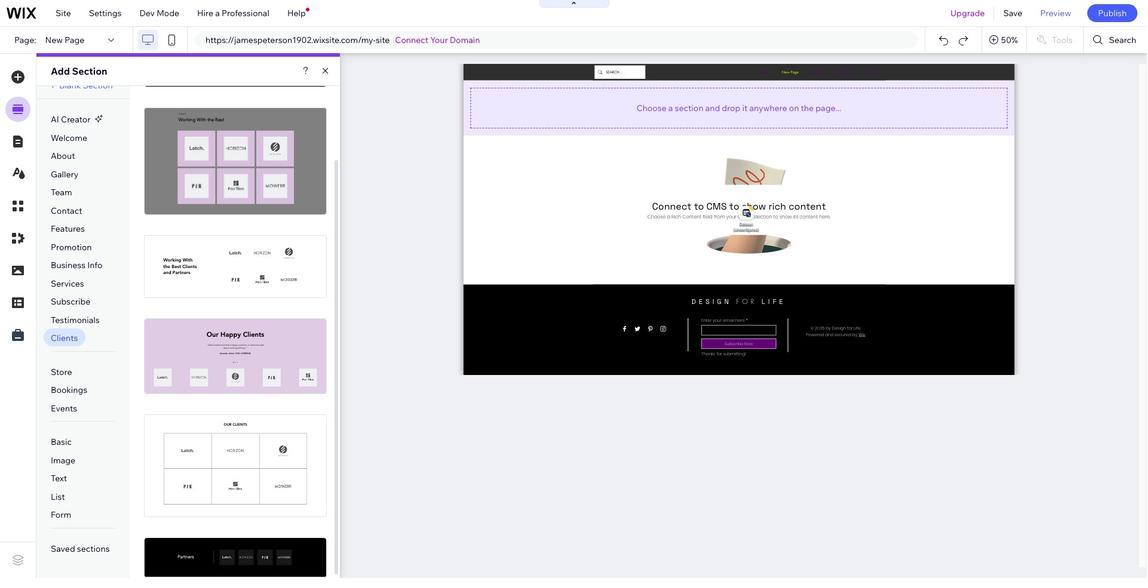 Task type: describe. For each thing, give the bounding box(es) containing it.
save
[[1004, 8, 1023, 19]]

preview
[[1041, 8, 1072, 19]]

publish
[[1099, 8, 1128, 19]]

50%
[[1002, 35, 1019, 45]]

connect
[[395, 35, 429, 45]]

services
[[51, 278, 84, 289]]

blank
[[59, 80, 81, 91]]

anywhere
[[750, 103, 788, 113]]

list
[[51, 492, 65, 503]]

features
[[51, 224, 85, 234]]

50% button
[[983, 27, 1027, 53]]

new page
[[45, 35, 85, 45]]

business
[[51, 260, 86, 271]]

page
[[65, 35, 85, 45]]

save button
[[995, 0, 1032, 26]]

welcome
[[51, 132, 87, 143]]

domain
[[450, 35, 480, 45]]

gallery
[[51, 169, 79, 180]]

info
[[87, 260, 102, 271]]

testimonials
[[51, 315, 100, 326]]

dev
[[140, 8, 155, 19]]

contact
[[51, 205, 82, 216]]

creator
[[61, 114, 91, 125]]

help
[[287, 8, 306, 19]]

a for section
[[669, 103, 673, 113]]

search
[[1110, 35, 1137, 45]]

subscribe
[[51, 297, 90, 307]]

team
[[51, 187, 72, 198]]

and
[[706, 103, 721, 113]]

text
[[51, 474, 67, 484]]

professional
[[222, 8, 270, 19]]

settings
[[89, 8, 122, 19]]

https://jamespeterson1902.wixsite.com/my-
[[206, 35, 376, 45]]

image
[[51, 455, 75, 466]]

add section
[[51, 65, 107, 77]]

a for professional
[[215, 8, 220, 19]]

hire a professional
[[197, 8, 270, 19]]

saved sections
[[51, 544, 110, 555]]

saved
[[51, 544, 75, 555]]

ai creator
[[51, 114, 91, 125]]

promotion
[[51, 242, 92, 253]]



Task type: locate. For each thing, give the bounding box(es) containing it.
new
[[45, 35, 63, 45]]

ai
[[51, 114, 59, 125]]

section
[[72, 65, 107, 77], [83, 80, 113, 91]]

hire
[[197, 8, 214, 19]]

section down add section
[[83, 80, 113, 91]]

events
[[51, 403, 77, 414]]

basic
[[51, 437, 72, 448]]

store
[[51, 367, 72, 378]]

clients
[[51, 333, 78, 344]]

choose a section and drop it anywhere on the page...
[[637, 103, 842, 113]]

tools button
[[1028, 27, 1084, 53]]

add
[[51, 65, 70, 77]]

form
[[51, 510, 71, 521]]

1 vertical spatial a
[[669, 103, 673, 113]]

https://jamespeterson1902.wixsite.com/my-site connect your domain
[[206, 35, 480, 45]]

page...
[[816, 103, 842, 113]]

a left the section
[[669, 103, 673, 113]]

1 horizontal spatial a
[[669, 103, 673, 113]]

a
[[215, 8, 220, 19], [669, 103, 673, 113]]

sections
[[77, 544, 110, 555]]

the
[[801, 103, 814, 113]]

section up "blank section"
[[72, 65, 107, 77]]

0 horizontal spatial a
[[215, 8, 220, 19]]

site
[[376, 35, 390, 45]]

site
[[56, 8, 71, 19]]

section
[[675, 103, 704, 113]]

choose
[[637, 103, 667, 113]]

on
[[790, 103, 800, 113]]

0 vertical spatial section
[[72, 65, 107, 77]]

about
[[51, 151, 75, 161]]

upgrade
[[951, 8, 986, 19]]

tools
[[1053, 35, 1073, 45]]

section for blank section
[[83, 80, 113, 91]]

it
[[743, 103, 748, 113]]

drop
[[722, 103, 741, 113]]

search button
[[1085, 27, 1148, 53]]

a right hire
[[215, 8, 220, 19]]

publish button
[[1088, 4, 1138, 22]]

bookings
[[51, 385, 87, 396]]

section for add section
[[72, 65, 107, 77]]

mode
[[157, 8, 179, 19]]

blank section
[[59, 80, 113, 91]]

business info
[[51, 260, 102, 271]]

1 vertical spatial section
[[83, 80, 113, 91]]

0 vertical spatial a
[[215, 8, 220, 19]]

preview button
[[1032, 0, 1081, 26]]

dev mode
[[140, 8, 179, 19]]

your
[[431, 35, 448, 45]]



Task type: vqa. For each thing, say whether or not it's contained in the screenshot.
"view" associated with Who
no



